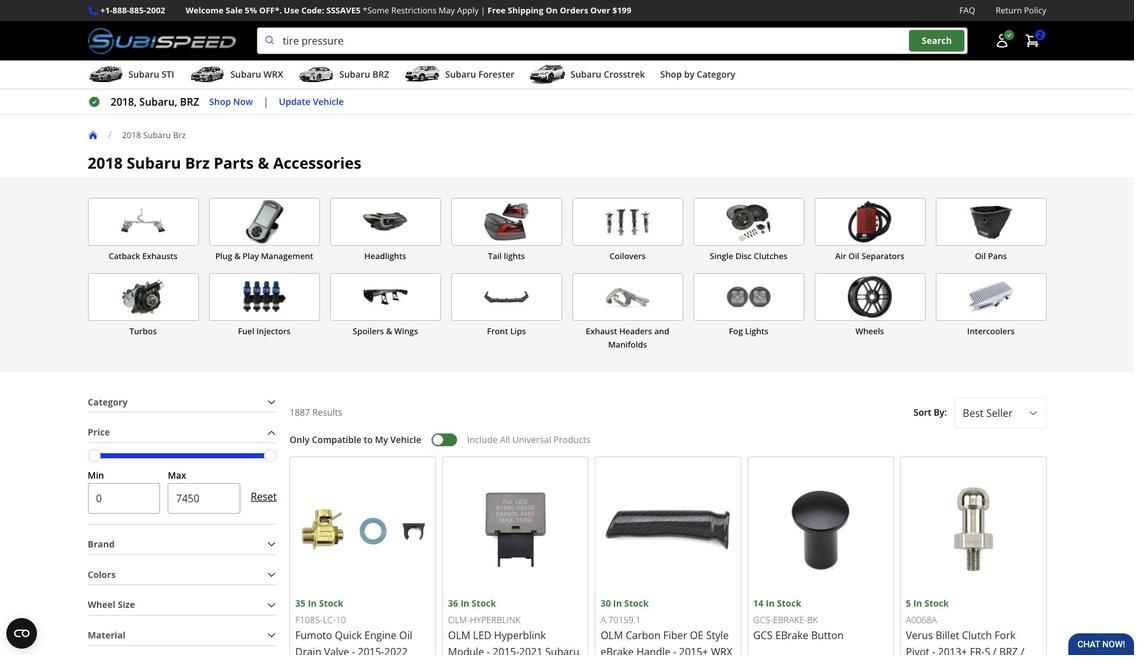 Task type: vqa. For each thing, say whether or not it's contained in the screenshot.
WRX/BRZ
no



Task type: locate. For each thing, give the bounding box(es) containing it.
shop for shop by category
[[660, 68, 682, 80]]

air oil separators button
[[814, 198, 925, 263]]

a subaru crosstrek thumbnail image image
[[530, 65, 565, 84]]

billet
[[936, 629, 959, 643]]

olm inside '30 in stock a.70159.1 olm carbon fiber oe style ebrake handle - 2015+ wr'
[[601, 629, 623, 643]]

0 horizontal spatial &
[[234, 251, 240, 262]]

subaru for subaru sti
[[128, 68, 159, 80]]

stock up ebrake-
[[777, 598, 801, 610]]

front
[[487, 326, 508, 337]]

coilovers image
[[573, 199, 682, 246]]

stock inside '30 in stock a.70159.1 olm carbon fiber oe style ebrake handle - 2015+ wr'
[[624, 598, 649, 610]]

tail lights image
[[452, 199, 561, 246]]

orders
[[560, 4, 588, 16]]

subaru
[[128, 68, 159, 80], [230, 68, 261, 80], [339, 68, 370, 80], [445, 68, 476, 80], [571, 68, 601, 80]]

1 vertical spatial &
[[234, 251, 240, 262]]

stock up lc-
[[319, 598, 343, 610]]

1 vertical spatial subaru
[[127, 152, 181, 173]]

in right 14
[[766, 598, 775, 610]]

intercoolers image
[[936, 274, 1046, 321]]

in inside 14 in stock gcs-ebrake-bk gcs ebrake button
[[766, 598, 775, 610]]

f108s-
[[295, 614, 323, 626]]

stock up a.70159.1 in the right bottom of the page
[[624, 598, 649, 610]]

brz for 2018 subaru brz parts & accessories
[[185, 152, 210, 173]]

/ right home "icon"
[[108, 128, 112, 142]]

1 horizontal spatial olm
[[601, 629, 623, 643]]

2015- down engine on the bottom left
[[358, 646, 384, 656]]

2015- inside 35 in stock f108s-lc-10 fumoto quick engine oil drain valve - 2015-202
[[358, 646, 384, 656]]

& left wings
[[386, 326, 392, 337]]

oil inside oil pans button
[[975, 251, 986, 262]]

verus billet clutch fork pivot - 2013+ fr-s / brz / 2006-2022 wrx image
[[906, 463, 1041, 598]]

subaru for subaru brz
[[339, 68, 370, 80]]

shipping
[[508, 4, 543, 16]]

turbos
[[129, 326, 157, 337]]

- inside '30 in stock a.70159.1 olm carbon fiber oe style ebrake handle - 2015+ wr'
[[673, 646, 676, 656]]

wheels button
[[814, 274, 925, 352]]

1 horizontal spatial oil
[[849, 251, 859, 262]]

fuel injectors
[[238, 326, 291, 337]]

my
[[375, 434, 388, 446]]

& for spoilers
[[386, 326, 392, 337]]

stock inside 36 in stock olm-hyperblink olm led hyperblink module - 2015-2021 subar
[[472, 598, 496, 610]]

tail
[[488, 251, 502, 262]]

all
[[500, 434, 510, 446]]

in right 30
[[613, 598, 622, 610]]

0 vertical spatial shop
[[660, 68, 682, 80]]

a subaru sti thumbnail image image
[[88, 65, 123, 84]]

brz right subaru,
[[180, 95, 199, 109]]

may
[[439, 4, 455, 16]]

subaru left forester
[[445, 68, 476, 80]]

5 in from the left
[[913, 598, 922, 610]]

subispeed logo image
[[88, 27, 236, 54]]

4 stock from the left
[[777, 598, 801, 610]]

0 horizontal spatial 2015-
[[358, 646, 384, 656]]

exhausts
[[142, 251, 178, 262]]

subaru for subaru wrx
[[230, 68, 261, 80]]

0 vertical spatial brz
[[173, 129, 186, 141]]

tail lights
[[488, 251, 525, 262]]

3 stock from the left
[[624, 598, 649, 610]]

colors
[[88, 569, 116, 581]]

stock inside 35 in stock f108s-lc-10 fumoto quick engine oil drain valve - 2015-202
[[319, 598, 343, 610]]

1 vertical spatial /
[[993, 646, 997, 656]]

subaru sti button
[[88, 63, 174, 89]]

in inside 35 in stock f108s-lc-10 fumoto quick engine oil drain valve - 2015-202
[[308, 598, 317, 610]]

2 olm from the left
[[601, 629, 623, 643]]

2018 down 2018,
[[122, 129, 141, 141]]

subaru right a subaru brz thumbnail image
[[339, 68, 370, 80]]

- inside 35 in stock f108s-lc-10 fumoto quick engine oil drain valve - 2015-202
[[352, 646, 355, 656]]

faq link
[[959, 4, 975, 17]]

brand
[[88, 539, 115, 551]]

led
[[473, 629, 491, 643]]

wings
[[394, 326, 418, 337]]

3 - from the left
[[673, 646, 676, 656]]

search button
[[909, 30, 965, 52]]

front lips button
[[451, 274, 562, 352]]

5%
[[245, 4, 257, 16]]

turbos image
[[88, 274, 198, 321]]

| left the free
[[481, 4, 485, 16]]

in for verus
[[913, 598, 922, 610]]

shop inside dropdown button
[[660, 68, 682, 80]]

stock inside 5 in stock a0068a verus billet clutch fork pivot - 2013+ fr-s / brz
[[924, 598, 949, 610]]

3 subaru from the left
[[339, 68, 370, 80]]

subaru forester button
[[404, 63, 514, 89]]

home image
[[88, 130, 98, 140]]

category button
[[88, 393, 277, 413]]

vehicle down a subaru brz thumbnail image
[[313, 95, 344, 108]]

oil right engine on the bottom left
[[399, 629, 412, 643]]

2 vertical spatial &
[[386, 326, 392, 337]]

2018 subaru brz link
[[122, 129, 196, 141]]

open widget image
[[6, 619, 37, 650]]

max
[[168, 470, 186, 482]]

update vehicle button
[[279, 95, 344, 109]]

2 - from the left
[[487, 646, 490, 656]]

3 in from the left
[[613, 598, 622, 610]]

0 horizontal spatial brz
[[180, 95, 199, 109]]

catback exhausts button
[[88, 198, 199, 263]]

2018 down home "icon"
[[88, 152, 123, 173]]

verus
[[906, 629, 933, 643]]

4 in from the left
[[766, 598, 775, 610]]

subaru for 2018 subaru brz parts & accessories
[[127, 152, 181, 173]]

1 horizontal spatial /
[[993, 646, 997, 656]]

olm up module
[[448, 629, 470, 643]]

brz down fork
[[999, 646, 1018, 656]]

1 stock from the left
[[319, 598, 343, 610]]

select... image
[[1028, 408, 1038, 419]]

a subaru forester thumbnail image image
[[404, 65, 440, 84]]

free
[[488, 4, 506, 16]]

restrictions
[[391, 4, 437, 16]]

injectors
[[256, 326, 291, 337]]

search input field
[[257, 27, 967, 54]]

subaru wrx button
[[190, 63, 283, 89]]

subaru down 2018 subaru brz
[[127, 152, 181, 173]]

2018 for 2018 subaru brz
[[122, 129, 141, 141]]

& right the parts
[[258, 152, 269, 173]]

2018,
[[111, 95, 137, 109]]

stock for lc-
[[319, 598, 343, 610]]

subaru down subaru,
[[143, 129, 171, 141]]

catback
[[109, 251, 140, 262]]

brz left the a subaru forester thumbnail image
[[372, 68, 389, 80]]

in inside '30 in stock a.70159.1 olm carbon fiber oe style ebrake handle - 2015+ wr'
[[613, 598, 622, 610]]

1 subaru from the left
[[128, 68, 159, 80]]

brz down subaru,
[[173, 129, 186, 141]]

subaru up now
[[230, 68, 261, 80]]

exhaust headers and manifolds image
[[573, 274, 682, 321]]

1 olm from the left
[[448, 629, 470, 643]]

10
[[336, 614, 346, 626]]

in right 5
[[913, 598, 922, 610]]

gcs-
[[753, 614, 773, 626]]

- down quick
[[352, 646, 355, 656]]

apply
[[457, 4, 479, 16]]

4 subaru from the left
[[445, 68, 476, 80]]

0 horizontal spatial olm
[[448, 629, 470, 643]]

in for hyperblink
[[461, 598, 469, 610]]

5 stock from the left
[[924, 598, 949, 610]]

products
[[554, 434, 591, 446]]

1 vertical spatial vehicle
[[390, 434, 421, 446]]

fog lights image
[[694, 274, 804, 321]]

stock inside 14 in stock gcs-ebrake-bk gcs ebrake button
[[777, 598, 801, 610]]

& inside "button"
[[234, 251, 240, 262]]

&
[[258, 152, 269, 173], [234, 251, 240, 262], [386, 326, 392, 337]]

1 horizontal spatial vehicle
[[390, 434, 421, 446]]

2 horizontal spatial brz
[[999, 646, 1018, 656]]

2 horizontal spatial &
[[386, 326, 392, 337]]

4 - from the left
[[932, 646, 935, 656]]

sale
[[226, 4, 243, 16]]

- down led
[[487, 646, 490, 656]]

catback exhausts
[[109, 251, 178, 262]]

stock for ebrake-
[[777, 598, 801, 610]]

compatible
[[312, 434, 361, 446]]

0 vertical spatial &
[[258, 152, 269, 173]]

- down fiber
[[673, 646, 676, 656]]

& inside 'button'
[[386, 326, 392, 337]]

1 horizontal spatial brz
[[372, 68, 389, 80]]

in inside 36 in stock olm-hyperblink olm led hyperblink module - 2015-2021 subar
[[461, 598, 469, 610]]

hyperblink
[[494, 629, 546, 643]]

stock up 'hyperblink'
[[472, 598, 496, 610]]

vehicle right my
[[390, 434, 421, 446]]

button image
[[994, 33, 1009, 49]]

subaru,
[[139, 95, 177, 109]]

pivot
[[906, 646, 930, 656]]

spoilers
[[353, 326, 384, 337]]

888-
[[113, 4, 129, 16]]

wheel size button
[[88, 596, 277, 616]]

1 in from the left
[[308, 598, 317, 610]]

results
[[312, 407, 342, 419]]

subaru left the crosstrek
[[571, 68, 601, 80]]

in right 36
[[461, 598, 469, 610]]

0 vertical spatial /
[[108, 128, 112, 142]]

oil left pans
[[975, 251, 986, 262]]

oil pans image
[[936, 199, 1046, 246]]

0 vertical spatial vehicle
[[313, 95, 344, 108]]

include all universal products
[[467, 434, 591, 446]]

2 subaru from the left
[[230, 68, 261, 80]]

1 horizontal spatial &
[[258, 152, 269, 173]]

2 stock from the left
[[472, 598, 496, 610]]

shop left now
[[209, 95, 231, 108]]

2 in from the left
[[461, 598, 469, 610]]

code:
[[301, 4, 324, 16]]

only
[[290, 434, 310, 446]]

in inside 5 in stock a0068a verus billet clutch fork pivot - 2013+ fr-s / brz
[[913, 598, 922, 610]]

handle
[[637, 646, 671, 656]]

| right now
[[263, 95, 269, 109]]

1 vertical spatial brz
[[185, 152, 210, 173]]

a subaru wrx thumbnail image image
[[190, 65, 225, 84]]

1 horizontal spatial shop
[[660, 68, 682, 80]]

oil right air on the right top
[[849, 251, 859, 262]]

- right pivot
[[932, 646, 935, 656]]

management
[[261, 251, 313, 262]]

1 2015- from the left
[[358, 646, 384, 656]]

stock up a0068a
[[924, 598, 949, 610]]

2015- inside 36 in stock olm-hyperblink olm led hyperblink module - 2015-2021 subar
[[493, 646, 519, 656]]

maximum slider
[[264, 450, 277, 463]]

brz inside dropdown button
[[372, 68, 389, 80]]

olm up ebrake
[[601, 629, 623, 643]]

2 horizontal spatial oil
[[975, 251, 986, 262]]

oil pans
[[975, 251, 1007, 262]]

1 vertical spatial brz
[[180, 95, 199, 109]]

0 horizontal spatial shop
[[209, 95, 231, 108]]

shop
[[660, 68, 682, 80], [209, 95, 231, 108]]

1 vertical spatial 2018
[[88, 152, 123, 173]]

subaru left the sti
[[128, 68, 159, 80]]

headlights
[[364, 251, 406, 262]]

5 subaru from the left
[[571, 68, 601, 80]]

subaru
[[143, 129, 171, 141], [127, 152, 181, 173]]

0 vertical spatial brz
[[372, 68, 389, 80]]

0 horizontal spatial vehicle
[[313, 95, 344, 108]]

0 vertical spatial subaru
[[143, 129, 171, 141]]

& left the play on the left top of the page
[[234, 251, 240, 262]]

lights
[[745, 326, 769, 337]]

wheel
[[88, 599, 115, 612]]

1 vertical spatial shop
[[209, 95, 231, 108]]

/
[[108, 128, 112, 142], [993, 646, 997, 656]]

shop left 'by'
[[660, 68, 682, 80]]

in right the 35
[[308, 598, 317, 610]]

2015- down the hyperblink
[[493, 646, 519, 656]]

0 vertical spatial |
[[481, 4, 485, 16]]

valve
[[324, 646, 349, 656]]

fork
[[995, 629, 1016, 643]]

front lips image
[[452, 274, 561, 321]]

brz left the parts
[[185, 152, 210, 173]]

module
[[448, 646, 484, 656]]

0 horizontal spatial oil
[[399, 629, 412, 643]]

/ right s
[[993, 646, 997, 656]]

single disc clutches
[[710, 251, 788, 262]]

14 in stock gcs-ebrake-bk gcs ebrake button
[[753, 598, 844, 643]]

stock
[[319, 598, 343, 610], [472, 598, 496, 610], [624, 598, 649, 610], [777, 598, 801, 610], [924, 598, 949, 610]]

1 vertical spatial |
[[263, 95, 269, 109]]

shop now
[[209, 95, 253, 108]]

2 2015- from the left
[[493, 646, 519, 656]]

+1-888-885-2002 link
[[100, 4, 165, 17]]

0 vertical spatial 2018
[[122, 129, 141, 141]]

1 horizontal spatial |
[[481, 4, 485, 16]]

wheels
[[856, 326, 884, 337]]

1 horizontal spatial 2015-
[[493, 646, 519, 656]]

1 - from the left
[[352, 646, 355, 656]]

include
[[467, 434, 498, 446]]

style
[[706, 629, 729, 643]]

shop for shop now
[[209, 95, 231, 108]]

2 vertical spatial brz
[[999, 646, 1018, 656]]



Task type: describe. For each thing, give the bounding box(es) containing it.
button
[[811, 629, 844, 643]]

subaru sti
[[128, 68, 174, 80]]

subaru brz
[[339, 68, 389, 80]]

faq
[[959, 4, 975, 16]]

accessories
[[273, 152, 361, 173]]

+1-
[[100, 4, 113, 16]]

14
[[753, 598, 763, 610]]

- inside 36 in stock olm-hyperblink olm led hyperblink module - 2015-2021 subar
[[487, 646, 490, 656]]

35
[[295, 598, 306, 610]]

subaru for 2018 subaru brz
[[143, 129, 171, 141]]

fuel injectors button
[[209, 274, 320, 352]]

min
[[88, 470, 104, 482]]

oil inside air oil separators button
[[849, 251, 859, 262]]

sort by:
[[914, 407, 947, 419]]

to
[[364, 434, 373, 446]]

fiber
[[663, 629, 687, 643]]

vehicle inside button
[[313, 95, 344, 108]]

in for olm
[[613, 598, 622, 610]]

subaru wrx
[[230, 68, 283, 80]]

spoilers & wings button
[[330, 274, 441, 352]]

oil pans button
[[936, 198, 1046, 263]]

return
[[996, 4, 1022, 16]]

ebrake
[[775, 629, 809, 643]]

coilovers
[[610, 251, 646, 262]]

plug
[[215, 251, 232, 262]]

brz for 2018 subaru brz
[[173, 129, 186, 141]]

- inside 5 in stock a0068a verus billet clutch fork pivot - 2013+ fr-s / brz
[[932, 646, 935, 656]]

catback exhausts image
[[88, 199, 198, 246]]

2013+
[[938, 646, 967, 656]]

in for ebrake-
[[766, 598, 775, 610]]

welcome sale 5% off*. use code: sssave5
[[186, 4, 361, 16]]

/ inside 5 in stock a0068a verus billet clutch fork pivot - 2013+ fr-s / brz
[[993, 646, 997, 656]]

universal
[[512, 434, 551, 446]]

oil inside 35 in stock f108s-lc-10 fumoto quick engine oil drain valve - 2015-202
[[399, 629, 412, 643]]

pans
[[988, 251, 1007, 262]]

lc-
[[323, 614, 336, 626]]

minimum slider
[[88, 450, 100, 463]]

play
[[243, 251, 259, 262]]

2018 subaru brz
[[122, 129, 186, 141]]

by
[[684, 68, 695, 80]]

disc
[[735, 251, 752, 262]]

olm led hyperblink module - 2015-2021 subaru wrx & sti / 2013-2021 fr-s / brz / 86 / 2014-2018 forester / 2013-2017 crosstrek / 2012-2016 impreza / 2010-2014 outback image
[[448, 463, 583, 598]]

off*.
[[259, 4, 282, 16]]

clutch
[[962, 629, 992, 643]]

stock for hyperblink
[[472, 598, 496, 610]]

lips
[[510, 326, 526, 337]]

and
[[654, 326, 669, 337]]

on
[[546, 4, 558, 16]]

ebrake-
[[773, 614, 807, 626]]

wheels image
[[815, 274, 925, 321]]

olm carbon fiber oe style ebrake handle - 2015+ wrx / sti / 2013+ fr-s / brz / 86 / 14-18 forester / 13-17 crosstrek image
[[601, 463, 735, 598]]

in for lc-
[[308, 598, 317, 610]]

olm inside 36 in stock olm-hyperblink olm led hyperblink module - 2015-2021 subar
[[448, 629, 470, 643]]

wheel size
[[88, 599, 135, 612]]

subaru for subaru forester
[[445, 68, 476, 80]]

forester
[[478, 68, 514, 80]]

fog
[[729, 326, 743, 337]]

brz inside 5 in stock a0068a verus billet clutch fork pivot - 2013+ fr-s / brz
[[999, 646, 1018, 656]]

only compatible to my vehicle
[[290, 434, 421, 446]]

size
[[118, 599, 135, 612]]

a subaru brz thumbnail image image
[[299, 65, 334, 84]]

headlights image
[[331, 199, 440, 246]]

air
[[835, 251, 846, 262]]

front lips
[[487, 326, 526, 337]]

return policy
[[996, 4, 1046, 16]]

2021
[[519, 646, 543, 656]]

shop by category button
[[660, 63, 735, 89]]

2018 for 2018 subaru brz parts & accessories
[[88, 152, 123, 173]]

Select... button
[[955, 398, 1046, 429]]

single
[[710, 251, 733, 262]]

*some restrictions may apply | free shipping on orders over $199
[[363, 4, 631, 16]]

now
[[233, 95, 253, 108]]

single disc clutches button
[[693, 198, 804, 263]]

885-
[[129, 4, 146, 16]]

subaru for subaru crosstrek
[[571, 68, 601, 80]]

stock for olm
[[624, 598, 649, 610]]

shop now link
[[209, 95, 253, 109]]

by:
[[934, 407, 947, 419]]

shop by category
[[660, 68, 735, 80]]

engine
[[365, 629, 397, 643]]

category
[[697, 68, 735, 80]]

35 in stock f108s-lc-10 fumoto quick engine oil drain valve - 2015-202
[[295, 598, 427, 656]]

Min text field
[[88, 484, 160, 514]]

fumoto quick engine oil drain valve - 2015-2022 wrx / 2013+ fr-s / brz / 86 image
[[295, 463, 430, 598]]

single disc clutches image
[[694, 199, 804, 246]]

0 horizontal spatial |
[[263, 95, 269, 109]]

hyperblink
[[470, 614, 521, 626]]

material button
[[88, 627, 277, 646]]

update vehicle
[[279, 95, 344, 108]]

& for plug
[[234, 251, 240, 262]]

spoilers & wings
[[353, 326, 418, 337]]

air oil separators image
[[815, 199, 925, 246]]

Max text field
[[168, 484, 240, 514]]

0 horizontal spatial /
[[108, 128, 112, 142]]

2015+
[[679, 646, 708, 656]]

fuel
[[238, 326, 254, 337]]

plug & play management image
[[209, 199, 319, 246]]

olm-
[[448, 614, 470, 626]]

fog lights
[[729, 326, 769, 337]]

sti
[[162, 68, 174, 80]]

spoilers & wings image
[[331, 274, 440, 321]]

subaru forester
[[445, 68, 514, 80]]

gcs ebrake button image
[[753, 463, 888, 598]]

oe
[[690, 629, 704, 643]]

subaru crosstrek
[[571, 68, 645, 80]]

reset button
[[251, 482, 277, 513]]

parts
[[214, 152, 254, 173]]

fuel injectors image
[[209, 274, 319, 321]]

fr-
[[970, 646, 985, 656]]

coilovers button
[[572, 198, 683, 263]]

plug & play management
[[215, 251, 313, 262]]

return policy link
[[996, 4, 1046, 17]]

*some
[[363, 4, 389, 16]]

stock for verus
[[924, 598, 949, 610]]

over
[[590, 4, 610, 16]]

$199
[[612, 4, 631, 16]]



